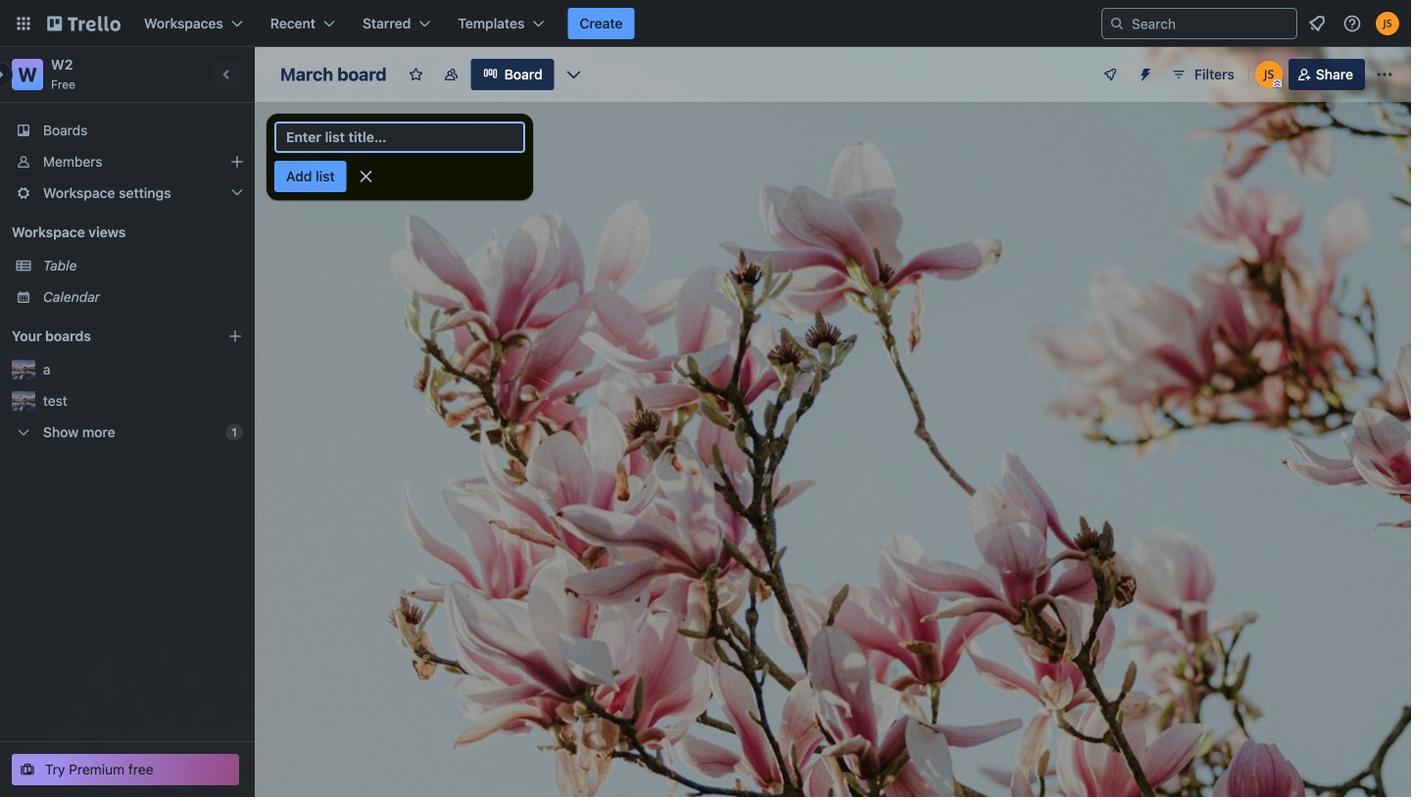 Task type: describe. For each thing, give the bounding box(es) containing it.
primary element
[[0, 0, 1412, 47]]

add board image
[[227, 328, 243, 344]]

Search field
[[1125, 10, 1297, 37]]

automation image
[[1130, 59, 1158, 86]]

power ups image
[[1103, 67, 1119, 82]]

search image
[[1110, 16, 1125, 31]]

Board name text field
[[271, 59, 397, 90]]

star or unstar board image
[[408, 67, 424, 82]]

john smith (johnsmith38824343) image inside primary element
[[1376, 12, 1400, 35]]

cancel list editing image
[[357, 167, 376, 186]]



Task type: vqa. For each thing, say whether or not it's contained in the screenshot.
Search icon
yes



Task type: locate. For each thing, give the bounding box(es) containing it.
customize views image
[[564, 65, 584, 84]]

back to home image
[[47, 8, 121, 39]]

workspace navigation collapse icon image
[[214, 61, 241, 88]]

1 horizontal spatial john smith (johnsmith38824343) image
[[1376, 12, 1400, 35]]

1 vertical spatial john smith (johnsmith38824343) image
[[1256, 61, 1283, 88]]

show menu image
[[1375, 65, 1395, 84]]

0 vertical spatial john smith (johnsmith38824343) image
[[1376, 12, 1400, 35]]

this member is an admin of this board. image
[[1273, 79, 1282, 88]]

john smith (johnsmith38824343) image down search 'field'
[[1256, 61, 1283, 88]]

0 notifications image
[[1306, 12, 1329, 35]]

john smith (johnsmith38824343) image right open information menu image
[[1376, 12, 1400, 35]]

john smith (johnsmith38824343) image
[[1376, 12, 1400, 35], [1256, 61, 1283, 88]]

Enter list title… text field
[[275, 122, 525, 153]]

workspace visible image
[[444, 67, 459, 82]]

your boards with 3 items element
[[12, 325, 198, 348]]

open information menu image
[[1343, 14, 1363, 33]]

0 horizontal spatial john smith (johnsmith38824343) image
[[1256, 61, 1283, 88]]



